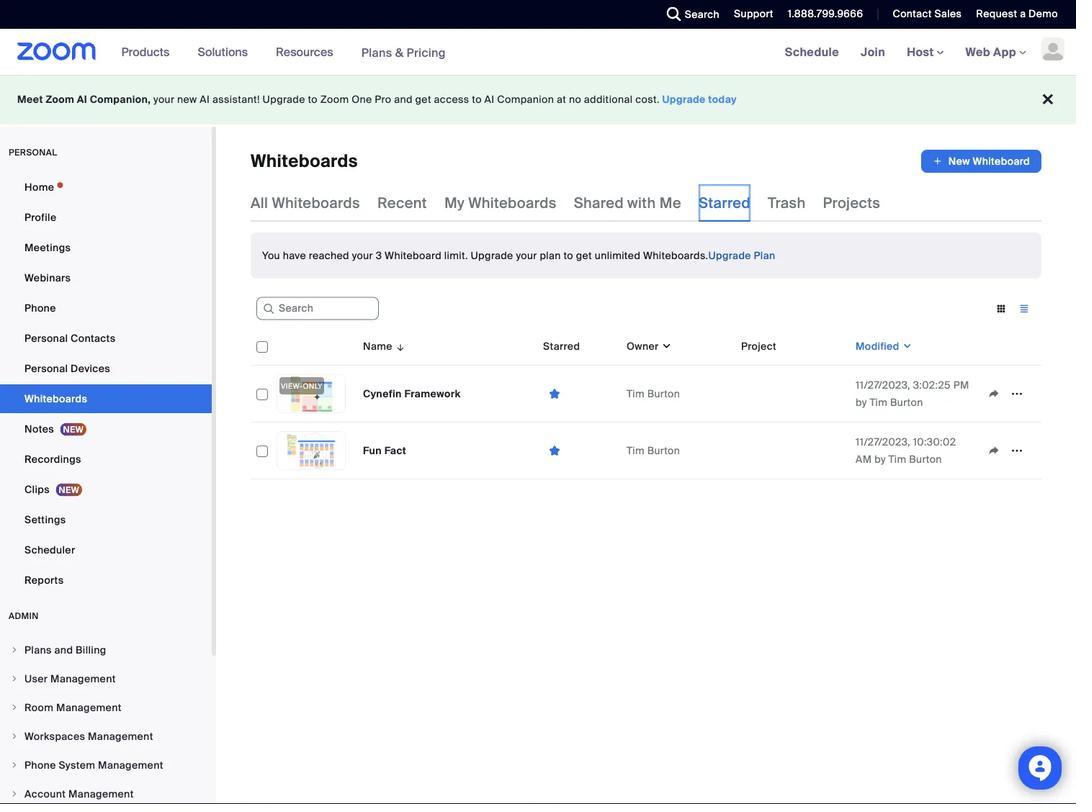 Task type: describe. For each thing, give the bounding box(es) containing it.
search button
[[656, 0, 723, 29]]

arrow down image
[[393, 338, 406, 355]]

cell for 11/27/2023, 3:02:25 pm by tim burton
[[736, 366, 850, 423]]

add image
[[933, 154, 943, 169]]

system
[[59, 759, 95, 772]]

profile
[[24, 211, 57, 224]]

management for room management
[[56, 701, 122, 715]]

pm
[[954, 379, 970, 392]]

workspaces
[[24, 730, 85, 743]]

support
[[734, 7, 774, 21]]

products
[[121, 44, 170, 59]]

click to unstar the whiteboard cynefin framework image
[[543, 387, 566, 401]]

one
[[352, 93, 372, 106]]

2 horizontal spatial your
[[516, 249, 537, 262]]

3
[[376, 249, 382, 262]]

share image for 11/27/2023, 3:02:25 pm by tim burton
[[983, 388, 1006, 401]]

plans for plans & pricing
[[361, 45, 392, 60]]

by for 11/27/2023, 10:30:02 am by tim burton
[[875, 453, 886, 466]]

phone link
[[0, 294, 212, 323]]

webinars link
[[0, 264, 212, 292]]

you have reached your 3 whiteboard limit. upgrade your plan to get unlimited whiteboards. upgrade plan
[[262, 249, 776, 262]]

limit.
[[444, 249, 468, 262]]

upgrade today link
[[662, 93, 737, 106]]

room
[[24, 701, 54, 715]]

companion,
[[90, 93, 151, 106]]

grid mode, not selected image
[[990, 303, 1013, 316]]

burton inside 11/27/2023, 3:02:25 pm by tim burton
[[890, 396, 923, 409]]

personal devices link
[[0, 354, 212, 383]]

contact
[[893, 7, 932, 21]]

profile picture image
[[1042, 37, 1065, 61]]

am
[[856, 453, 872, 466]]

and inside meet zoom ai companion, footer
[[394, 93, 413, 106]]

join
[[861, 44, 885, 59]]

right image for phone system management
[[10, 761, 19, 770]]

no
[[569, 93, 581, 106]]

clips
[[24, 483, 50, 496]]

schedule
[[785, 44, 839, 59]]

whiteboards up you have reached your 3 whiteboard limit. upgrade your plan to get unlimited whiteboards. upgrade plan
[[468, 194, 557, 212]]

11/27/2023, for 11/27/2023, 10:30:02 am by tim burton
[[856, 435, 911, 449]]

shared with me
[[574, 194, 681, 212]]

owner button
[[627, 339, 672, 354]]

recordings link
[[0, 445, 212, 474]]

at
[[557, 93, 566, 106]]

new
[[949, 155, 970, 168]]

plans for plans and billing
[[24, 644, 52, 657]]

meetings
[[24, 241, 71, 254]]

web app
[[966, 44, 1016, 59]]

by for 11/27/2023, 3:02:25 pm by tim burton
[[856, 396, 867, 409]]

1 horizontal spatial to
[[472, 93, 482, 106]]

product information navigation
[[111, 29, 457, 76]]

tabs of all whiteboard page tab list
[[251, 184, 880, 222]]

1 ai from the left
[[77, 93, 87, 106]]

phone for phone system management
[[24, 759, 56, 772]]

10:30:02
[[913, 435, 956, 449]]

room management
[[24, 701, 122, 715]]

join link
[[850, 29, 896, 75]]

clips link
[[0, 475, 212, 504]]

a
[[1020, 7, 1026, 21]]

personal
[[9, 147, 57, 158]]

request a demo
[[976, 7, 1058, 21]]

list mode, selected image
[[1013, 303, 1036, 316]]

fact
[[384, 444, 406, 457]]

account management
[[24, 788, 134, 801]]

home
[[24, 180, 54, 194]]

whiteboards application
[[251, 150, 1042, 173]]

tim burton for 11/27/2023, 3:02:25 pm by tim burton
[[627, 387, 680, 401]]

devices
[[71, 362, 110, 375]]

admin
[[9, 611, 39, 622]]

tim burton for 11/27/2023, 10:30:02 am by tim burton
[[627, 444, 680, 457]]

right image for user management
[[10, 675, 19, 684]]

my whiteboards
[[444, 194, 557, 212]]

1 horizontal spatial your
[[352, 249, 373, 262]]

upgrade down product information navigation
[[263, 93, 305, 106]]

fun fact
[[363, 444, 406, 457]]

11/27/2023, for 11/27/2023, 3:02:25 pm by tim burton
[[856, 379, 911, 392]]

app
[[993, 44, 1016, 59]]

tim inside 11/27/2023, 10:30:02 am by tim burton
[[889, 453, 907, 466]]

recent
[[377, 194, 427, 212]]

personal menu menu
[[0, 173, 212, 597]]

zoom logo image
[[17, 43, 96, 61]]

phone system management menu item
[[0, 752, 212, 779]]

banner containing products
[[0, 29, 1076, 76]]

1 vertical spatial whiteboard
[[385, 249, 442, 262]]

cell for 11/27/2023, 10:30:02 am by tim burton
[[736, 423, 850, 480]]

you
[[262, 249, 280, 262]]

project
[[741, 340, 777, 353]]

recordings
[[24, 453, 81, 466]]

share image for 11/27/2023, 10:30:02 am by tim burton
[[983, 444, 1006, 457]]

phone for phone
[[24, 301, 56, 315]]

user management
[[24, 673, 116, 686]]

plans and billing menu item
[[0, 637, 212, 664]]

pricing
[[407, 45, 446, 60]]

profile link
[[0, 203, 212, 232]]

new
[[177, 93, 197, 106]]

11/27/2023, 10:30:02 am by tim burton
[[856, 435, 956, 466]]

products button
[[121, 29, 176, 75]]

2 horizontal spatial to
[[564, 249, 573, 262]]

reports
[[24, 574, 64, 587]]

management inside menu item
[[98, 759, 163, 772]]

workspaces management menu item
[[0, 723, 212, 751]]

upgrade left plan
[[709, 249, 751, 262]]

whiteboards inside application
[[251, 150, 358, 173]]

notes link
[[0, 415, 212, 444]]

solutions button
[[198, 29, 254, 75]]

application for 11/27/2023, 10:30:02 am by tim burton
[[983, 440, 1036, 462]]

contact sales
[[893, 7, 962, 21]]

framework
[[404, 387, 461, 401]]

web
[[966, 44, 991, 59]]

starred inside the tabs of all whiteboard page tab list
[[699, 194, 751, 212]]

projects
[[823, 194, 880, 212]]

webinars
[[24, 271, 71, 285]]

get inside meet zoom ai companion, footer
[[415, 93, 431, 106]]

contacts
[[71, 332, 116, 345]]

tim inside 11/27/2023, 3:02:25 pm by tim burton
[[870, 396, 888, 409]]

management for account management
[[68, 788, 134, 801]]



Task type: locate. For each thing, give the bounding box(es) containing it.
your left "new"
[[153, 93, 175, 106]]

2 tim burton from the top
[[627, 444, 680, 457]]

whiteboard right new
[[973, 155, 1030, 168]]

meetings navigation
[[774, 29, 1076, 76]]

owner
[[627, 340, 659, 353]]

0 horizontal spatial by
[[856, 396, 867, 409]]

ai left companion
[[485, 93, 495, 106]]

11/27/2023, inside 11/27/2023, 3:02:25 pm by tim burton
[[856, 379, 911, 392]]

right image left the 'account'
[[10, 790, 19, 799]]

to down resources dropdown button
[[308, 93, 318, 106]]

0 horizontal spatial starred
[[543, 340, 580, 353]]

whiteboard right 3
[[385, 249, 442, 262]]

right image
[[10, 646, 19, 655], [10, 675, 19, 684], [10, 704, 19, 712], [10, 761, 19, 770]]

right image inside workspaces management menu item
[[10, 733, 19, 741]]

1 vertical spatial starred
[[543, 340, 580, 353]]

down image
[[659, 339, 672, 354]]

view-only
[[281, 381, 323, 391]]

by inside 11/27/2023, 10:30:02 am by tim burton
[[875, 453, 886, 466]]

0 vertical spatial plans
[[361, 45, 392, 60]]

whiteboards link
[[0, 385, 212, 414]]

phone
[[24, 301, 56, 315], [24, 759, 56, 772]]

phone system management
[[24, 759, 163, 772]]

all whiteboards
[[251, 194, 360, 212]]

1 vertical spatial 11/27/2023,
[[856, 435, 911, 449]]

1 vertical spatial by
[[875, 453, 886, 466]]

2 ai from the left
[[200, 93, 210, 106]]

and right pro
[[394, 93, 413, 106]]

phone down webinars
[[24, 301, 56, 315]]

0 vertical spatial tim burton
[[627, 387, 680, 401]]

plan
[[754, 249, 776, 262]]

request a demo link
[[966, 0, 1076, 29], [976, 7, 1058, 21]]

0 horizontal spatial plans
[[24, 644, 52, 657]]

account management menu item
[[0, 781, 212, 805]]

new whiteboard button
[[921, 150, 1042, 173]]

2 personal from the top
[[24, 362, 68, 375]]

1 tim burton from the top
[[627, 387, 680, 401]]

right image down admin
[[10, 646, 19, 655]]

1 personal from the top
[[24, 332, 68, 345]]

0 vertical spatial by
[[856, 396, 867, 409]]

Search text field
[[256, 297, 379, 320]]

billing
[[76, 644, 106, 657]]

only
[[303, 381, 323, 391]]

phone inside menu item
[[24, 759, 56, 772]]

1 vertical spatial and
[[54, 644, 73, 657]]

right image inside room management menu item
[[10, 704, 19, 712]]

11/27/2023, inside 11/27/2023, 10:30:02 am by tim burton
[[856, 435, 911, 449]]

2 11/27/2023, from the top
[[856, 435, 911, 449]]

1 horizontal spatial get
[[576, 249, 592, 262]]

pro
[[375, 93, 392, 106]]

2 share image from the top
[[983, 444, 1006, 457]]

with
[[628, 194, 656, 212]]

right image inside account management menu item
[[10, 790, 19, 799]]

trash
[[768, 194, 806, 212]]

banner
[[0, 29, 1076, 76]]

whiteboard
[[973, 155, 1030, 168], [385, 249, 442, 262]]

cost.
[[636, 93, 660, 106]]

personal devices
[[24, 362, 110, 375]]

starred right me
[[699, 194, 751, 212]]

plans
[[361, 45, 392, 60], [24, 644, 52, 657]]

right image for plans and billing
[[10, 646, 19, 655]]

thumbnail of fun fact image
[[277, 432, 345, 470]]

get left unlimited
[[576, 249, 592, 262]]

right image for account management
[[10, 790, 19, 799]]

1 11/27/2023, from the top
[[856, 379, 911, 392]]

personal for personal contacts
[[24, 332, 68, 345]]

1 horizontal spatial plans
[[361, 45, 392, 60]]

1 right image from the top
[[10, 646, 19, 655]]

all
[[251, 194, 268, 212]]

share image
[[983, 388, 1006, 401], [983, 444, 1006, 457]]

zoom right meet
[[46, 93, 74, 106]]

additional
[[584, 93, 633, 106]]

phone inside personal menu menu
[[24, 301, 56, 315]]

to right plan
[[564, 249, 573, 262]]

to
[[308, 93, 318, 106], [472, 93, 482, 106], [564, 249, 573, 262]]

right image for workspaces management
[[10, 733, 19, 741]]

1 vertical spatial plans
[[24, 644, 52, 657]]

1 vertical spatial get
[[576, 249, 592, 262]]

more options for fun fact image
[[1006, 444, 1029, 457]]

account
[[24, 788, 66, 801]]

web app button
[[966, 44, 1027, 59]]

personal contacts link
[[0, 324, 212, 353]]

application for 11/27/2023, 3:02:25 pm by tim burton
[[983, 383, 1036, 405]]

right image for room management
[[10, 704, 19, 712]]

upgrade plan button
[[709, 244, 776, 267]]

user
[[24, 673, 48, 686]]

get
[[415, 93, 431, 106], [576, 249, 592, 262]]

plans up 'user'
[[24, 644, 52, 657]]

whiteboards down personal devices
[[24, 392, 87, 406]]

request
[[976, 7, 1018, 21]]

tim
[[627, 387, 645, 401], [870, 396, 888, 409], [627, 444, 645, 457], [889, 453, 907, 466]]

plans & pricing
[[361, 45, 446, 60]]

0 vertical spatial personal
[[24, 332, 68, 345]]

share image right pm
[[983, 388, 1006, 401]]

access
[[434, 93, 469, 106]]

cynefin
[[363, 387, 402, 401]]

upgrade
[[263, 93, 305, 106], [662, 93, 706, 106], [471, 249, 513, 262], [709, 249, 751, 262]]

plans & pricing link
[[361, 45, 446, 60], [361, 45, 446, 60]]

&
[[395, 45, 404, 60]]

burton inside 11/27/2023, 10:30:02 am by tim burton
[[909, 453, 942, 466]]

management down room management menu item
[[88, 730, 153, 743]]

resources button
[[276, 29, 340, 75]]

by up am
[[856, 396, 867, 409]]

more options for cynefin framework image
[[1006, 388, 1029, 401]]

ai left the companion,
[[77, 93, 87, 106]]

companion
[[497, 93, 554, 106]]

1 cell from the top
[[736, 366, 850, 423]]

right image inside phone system management menu item
[[10, 761, 19, 770]]

have
[[283, 249, 306, 262]]

management
[[50, 673, 116, 686], [56, 701, 122, 715], [88, 730, 153, 743], [98, 759, 163, 772], [68, 788, 134, 801]]

0 horizontal spatial and
[[54, 644, 73, 657]]

personal inside personal contacts link
[[24, 332, 68, 345]]

0 vertical spatial share image
[[983, 388, 1006, 401]]

right image left system
[[10, 761, 19, 770]]

whiteboards up reached
[[272, 194, 360, 212]]

0 horizontal spatial your
[[153, 93, 175, 106]]

right image left 'user'
[[10, 675, 19, 684]]

1 horizontal spatial whiteboard
[[973, 155, 1030, 168]]

settings
[[24, 513, 66, 527]]

11/27/2023, down "modified" dropdown button
[[856, 379, 911, 392]]

cell left am
[[736, 423, 850, 480]]

get left access
[[415, 93, 431, 106]]

0 vertical spatial 11/27/2023,
[[856, 379, 911, 392]]

1.888.799.9666
[[788, 7, 863, 21]]

right image
[[10, 733, 19, 741], [10, 790, 19, 799]]

1 vertical spatial right image
[[10, 790, 19, 799]]

reached
[[309, 249, 349, 262]]

3:02:25
[[913, 379, 951, 392]]

1 horizontal spatial by
[[875, 453, 886, 466]]

1 vertical spatial personal
[[24, 362, 68, 375]]

upgrade right limit.
[[471, 249, 513, 262]]

11/27/2023, 3:02:25 pm by tim burton
[[856, 379, 970, 409]]

your
[[153, 93, 175, 106], [352, 249, 373, 262], [516, 249, 537, 262]]

contact sales link
[[882, 0, 966, 29], [893, 7, 962, 21]]

management down billing
[[50, 673, 116, 686]]

11/27/2023, up am
[[856, 435, 911, 449]]

2 right image from the top
[[10, 790, 19, 799]]

plans left &
[[361, 45, 392, 60]]

admin menu menu
[[0, 637, 212, 805]]

resources
[[276, 44, 333, 59]]

1 horizontal spatial and
[[394, 93, 413, 106]]

1 share image from the top
[[983, 388, 1006, 401]]

3 ai from the left
[[485, 93, 495, 106]]

0 horizontal spatial get
[[415, 93, 431, 106]]

0 vertical spatial and
[[394, 93, 413, 106]]

search
[[685, 8, 720, 21]]

scheduler
[[24, 544, 75, 557]]

view-
[[281, 381, 303, 391]]

unlimited
[[595, 249, 641, 262]]

0 horizontal spatial ai
[[77, 93, 87, 106]]

management up account management menu item at the left of the page
[[98, 759, 163, 772]]

your left 3
[[352, 249, 373, 262]]

room management menu item
[[0, 694, 212, 722]]

plans inside menu item
[[24, 644, 52, 657]]

down image
[[900, 339, 913, 354]]

0 vertical spatial whiteboard
[[973, 155, 1030, 168]]

assistant!
[[212, 93, 260, 106]]

schedule link
[[774, 29, 850, 75]]

1 horizontal spatial starred
[[699, 194, 751, 212]]

and inside menu item
[[54, 644, 73, 657]]

your left plan
[[516, 249, 537, 262]]

0 horizontal spatial whiteboard
[[385, 249, 442, 262]]

personal for personal devices
[[24, 362, 68, 375]]

application
[[251, 328, 1042, 480], [983, 383, 1036, 405], [983, 440, 1036, 462]]

management for user management
[[50, 673, 116, 686]]

right image left 'workspaces'
[[10, 733, 19, 741]]

today
[[708, 93, 737, 106]]

meet zoom ai companion, your new ai assistant! upgrade to zoom one pro and get access to ai companion at no additional cost. upgrade today
[[17, 93, 737, 106]]

0 horizontal spatial to
[[308, 93, 318, 106]]

0 vertical spatial right image
[[10, 733, 19, 741]]

and left billing
[[54, 644, 73, 657]]

1 horizontal spatial zoom
[[320, 93, 349, 106]]

plans and billing
[[24, 644, 106, 657]]

solutions
[[198, 44, 248, 59]]

2 phone from the top
[[24, 759, 56, 772]]

user management menu item
[[0, 666, 212, 693]]

1.888.799.9666 button
[[777, 0, 867, 29], [788, 7, 863, 21]]

notes
[[24, 423, 54, 436]]

2 cell from the top
[[736, 423, 850, 480]]

0 vertical spatial starred
[[699, 194, 751, 212]]

whiteboards up all whiteboards
[[251, 150, 358, 173]]

1 horizontal spatial ai
[[200, 93, 210, 106]]

modified button
[[856, 339, 913, 354]]

by inside 11/27/2023, 3:02:25 pm by tim burton
[[856, 396, 867, 409]]

whiteboard inside button
[[973, 155, 1030, 168]]

personal down personal contacts
[[24, 362, 68, 375]]

upgrade right cost.
[[662, 93, 706, 106]]

starred inside application
[[543, 340, 580, 353]]

modified
[[856, 340, 900, 353]]

management down phone system management menu item
[[68, 788, 134, 801]]

meet zoom ai companion, footer
[[0, 75, 1076, 125]]

2 right image from the top
[[10, 675, 19, 684]]

right image inside plans and billing menu item
[[10, 646, 19, 655]]

me
[[660, 194, 681, 212]]

personal
[[24, 332, 68, 345], [24, 362, 68, 375]]

sales
[[935, 7, 962, 21]]

share image right 10:30:02
[[983, 444, 1006, 457]]

to right access
[[472, 93, 482, 106]]

1 vertical spatial tim burton
[[627, 444, 680, 457]]

zoom left one
[[320, 93, 349, 106]]

1 vertical spatial share image
[[983, 444, 1006, 457]]

host
[[907, 44, 937, 59]]

your inside meet zoom ai companion, footer
[[153, 93, 175, 106]]

1 phone from the top
[[24, 301, 56, 315]]

1 right image from the top
[[10, 733, 19, 741]]

plan
[[540, 249, 561, 262]]

application containing name
[[251, 328, 1042, 480]]

phone up the 'account'
[[24, 759, 56, 772]]

cell
[[736, 366, 850, 423], [736, 423, 850, 480]]

0 vertical spatial get
[[415, 93, 431, 106]]

2 horizontal spatial ai
[[485, 93, 495, 106]]

shared
[[574, 194, 624, 212]]

1 zoom from the left
[[46, 93, 74, 106]]

3 right image from the top
[[10, 704, 19, 712]]

0 horizontal spatial zoom
[[46, 93, 74, 106]]

right image inside user management menu item
[[10, 675, 19, 684]]

fun
[[363, 444, 382, 457]]

management for workspaces management
[[88, 730, 153, 743]]

plans inside product information navigation
[[361, 45, 392, 60]]

by right am
[[875, 453, 886, 466]]

cell down "project"
[[736, 366, 850, 423]]

0 vertical spatial phone
[[24, 301, 56, 315]]

1 vertical spatial phone
[[24, 759, 56, 772]]

support link
[[723, 0, 777, 29], [734, 7, 774, 21]]

management up 'workspaces management'
[[56, 701, 122, 715]]

meetings link
[[0, 233, 212, 262]]

ai right "new"
[[200, 93, 210, 106]]

workspaces management
[[24, 730, 153, 743]]

personal up personal devices
[[24, 332, 68, 345]]

click to unstar the whiteboard fun fact image
[[543, 444, 566, 458]]

personal inside personal devices 'link'
[[24, 362, 68, 375]]

host button
[[907, 44, 944, 59]]

right image left the 'room' on the bottom left of page
[[10, 704, 19, 712]]

4 right image from the top
[[10, 761, 19, 770]]

starred up "click to unstar the whiteboard cynefin framework" icon at the right top of the page
[[543, 340, 580, 353]]

thumbnail of cynefin framework image
[[277, 375, 345, 413]]

2 zoom from the left
[[320, 93, 349, 106]]

whiteboards inside personal menu menu
[[24, 392, 87, 406]]

starred
[[699, 194, 751, 212], [543, 340, 580, 353]]



Task type: vqa. For each thing, say whether or not it's contained in the screenshot.
FUN FACT
yes



